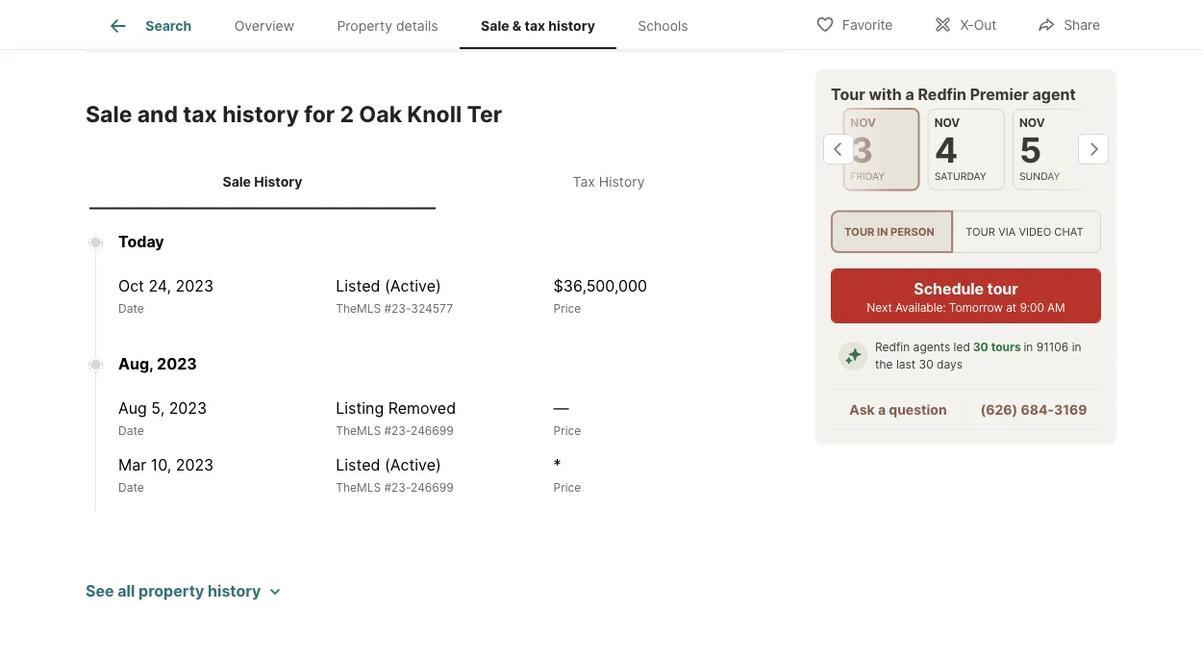 Task type: describe. For each thing, give the bounding box(es) containing it.
2023 for 10,
[[176, 455, 214, 474]]

schools tab
[[617, 3, 710, 49]]

tour with a redfin premier agent
[[832, 85, 1077, 103]]

sale for sale & tax history
[[481, 18, 510, 34]]

themls for mar 10, 2023
[[336, 481, 381, 494]]

overview tab
[[213, 3, 316, 49]]

5
[[1020, 129, 1042, 171]]

oct 24, 2023 date
[[118, 276, 214, 315]]

1 horizontal spatial in
[[1024, 340, 1034, 354]]

property
[[139, 582, 204, 600]]

details
[[396, 18, 439, 34]]

property
[[337, 18, 393, 34]]

list box containing tour in person
[[832, 210, 1102, 253]]

search
[[146, 18, 192, 34]]

schools
[[638, 18, 689, 34]]

3
[[851, 129, 874, 171]]

(active) for *
[[385, 455, 442, 474]]

schedule tour next available: tomorrow at 9:00 am
[[867, 279, 1066, 314]]

history for all
[[208, 582, 261, 600]]

date for mar 10, 2023
[[118, 481, 144, 494]]

premier
[[971, 85, 1030, 103]]

tour for tour via video chat
[[966, 225, 996, 238]]

out
[[975, 17, 997, 33]]

via
[[999, 225, 1017, 238]]

themls for oct 24, 2023
[[336, 302, 381, 315]]

tax for and
[[183, 100, 217, 127]]

sale for sale and tax history for 2 oak knoll ter
[[86, 100, 132, 127]]

ask a question
[[850, 402, 948, 418]]

ter
[[467, 100, 503, 127]]

684-
[[1022, 402, 1055, 418]]

24,
[[149, 276, 171, 295]]

sale history tab
[[90, 158, 436, 205]]

date for aug 5, 2023
[[118, 424, 144, 438]]

saturday
[[935, 170, 987, 182]]

#23- for —
[[384, 424, 411, 438]]

tour in person
[[845, 225, 935, 238]]

person
[[891, 225, 935, 238]]

in inside in the last 30 days
[[1073, 340, 1082, 354]]

previous image
[[824, 134, 855, 165]]

listed for mar 10, 2023
[[336, 455, 381, 474]]

video
[[1020, 225, 1052, 238]]

tax history tab
[[436, 158, 782, 205]]

sale history
[[223, 173, 303, 189]]

days
[[937, 358, 963, 372]]

search link
[[107, 14, 192, 38]]

favorite button
[[800, 4, 910, 44]]

91106
[[1037, 340, 1070, 354]]

30 for tours
[[974, 340, 989, 354]]

#23- for *
[[384, 481, 411, 494]]

agents
[[914, 340, 951, 354]]

tax for &
[[525, 18, 546, 34]]

nov 3 friday
[[851, 116, 886, 182]]

removed
[[388, 399, 456, 417]]

led
[[954, 340, 971, 354]]

next image
[[1079, 134, 1110, 165]]

nov 5 sunday
[[1020, 116, 1061, 182]]

— price
[[554, 399, 581, 438]]

x-
[[961, 17, 975, 33]]

aug,
[[118, 354, 153, 373]]

all
[[118, 582, 135, 600]]

overview
[[234, 18, 295, 34]]

see all property history button
[[86, 580, 281, 603]]

next
[[867, 300, 893, 314]]

5,
[[151, 399, 165, 417]]

am
[[1048, 300, 1066, 314]]

nov 4 saturday
[[935, 116, 987, 182]]

4
[[935, 129, 959, 171]]

$36,500,000
[[554, 276, 648, 295]]

at
[[1007, 300, 1017, 314]]

and
[[137, 100, 178, 127]]

history for tax history
[[599, 173, 645, 189]]

$36,500,000 price
[[554, 276, 648, 315]]

see
[[86, 582, 114, 600]]

share button
[[1021, 4, 1117, 44]]

0 horizontal spatial in
[[878, 225, 889, 238]]

nov for 5
[[1020, 116, 1046, 130]]

question
[[890, 402, 948, 418]]

tour
[[988, 279, 1019, 298]]

property details tab
[[316, 3, 460, 49]]

2
[[340, 100, 354, 127]]

(active) for $36,500,000
[[385, 276, 442, 295]]

0 vertical spatial redfin
[[919, 85, 967, 103]]

schedule
[[915, 279, 985, 298]]

price for *
[[554, 481, 581, 494]]

listing
[[336, 399, 384, 417]]



Task type: vqa. For each thing, say whether or not it's contained in the screenshot.
Tomorrow
yes



Task type: locate. For each thing, give the bounding box(es) containing it.
with
[[869, 85, 903, 103]]

2 themls from the top
[[336, 424, 381, 438]]

1 date from the top
[[118, 302, 144, 315]]

0 vertical spatial themls
[[336, 302, 381, 315]]

1 vertical spatial date
[[118, 424, 144, 438]]

history right tax
[[599, 173, 645, 189]]

the
[[876, 358, 894, 372]]

1 vertical spatial (active)
[[385, 455, 442, 474]]

1 horizontal spatial tax
[[525, 18, 546, 34]]

2023 inside aug 5, 2023 date
[[169, 399, 207, 417]]

1 vertical spatial redfin
[[876, 340, 911, 354]]

1 themls from the top
[[336, 302, 381, 315]]

246699 inside "listing removed themls #23-246699"
[[411, 424, 454, 438]]

themls down listing
[[336, 424, 381, 438]]

3169
[[1055, 402, 1088, 418]]

2023
[[176, 276, 214, 295], [157, 354, 197, 373], [169, 399, 207, 417], [176, 455, 214, 474]]

&
[[513, 18, 522, 34]]

2023 for 24,
[[176, 276, 214, 295]]

in the last 30 days
[[876, 340, 1082, 372]]

tour left person
[[845, 225, 875, 238]]

history for sale history
[[254, 173, 303, 189]]

nov up previous icon
[[851, 116, 877, 130]]

tab list containing sale history
[[86, 154, 786, 209]]

(626) 684-3169
[[981, 402, 1088, 418]]

0 vertical spatial sale
[[481, 18, 510, 34]]

redfin up 4
[[919, 85, 967, 103]]

price down *
[[554, 481, 581, 494]]

themls inside "listing removed themls #23-246699"
[[336, 424, 381, 438]]

tax history
[[573, 173, 645, 189]]

date inside mar 10, 2023 date
[[118, 481, 144, 494]]

324577
[[411, 302, 453, 315]]

0 horizontal spatial history
[[254, 173, 303, 189]]

aug, 2023
[[118, 354, 197, 373]]

mar 10, 2023 date
[[118, 455, 214, 494]]

2 vertical spatial history
[[208, 582, 261, 600]]

favorite
[[843, 17, 893, 33]]

available:
[[896, 300, 947, 314]]

listed inside listed (active) themls #23-324577
[[336, 276, 381, 295]]

nov for 4
[[935, 116, 961, 130]]

2 nov from the left
[[935, 116, 961, 130]]

2023 right aug,
[[157, 354, 197, 373]]

3 date from the top
[[118, 481, 144, 494]]

2023 right 5,
[[169, 399, 207, 417]]

1 price from the top
[[554, 302, 581, 315]]

1 vertical spatial #23-
[[384, 424, 411, 438]]

tour left "via"
[[966, 225, 996, 238]]

0 vertical spatial a
[[906, 85, 915, 103]]

1 vertical spatial history
[[222, 100, 299, 127]]

(active) inside listed (active) themls #23-324577
[[385, 276, 442, 295]]

246699 down "listing removed themls #23-246699"
[[411, 481, 454, 494]]

list box
[[832, 210, 1102, 253]]

30 inside in the last 30 days
[[920, 358, 934, 372]]

themls for aug 5, 2023
[[336, 424, 381, 438]]

tab list containing search
[[86, 0, 726, 49]]

246699 down removed
[[411, 424, 454, 438]]

2023 inside mar 10, 2023 date
[[176, 455, 214, 474]]

tour left the with
[[832, 85, 866, 103]]

sale for sale history
[[223, 173, 251, 189]]

tours
[[992, 340, 1022, 354]]

themls
[[336, 302, 381, 315], [336, 424, 381, 438], [336, 481, 381, 494]]

2 #23- from the top
[[384, 424, 411, 438]]

2023 right "10,"
[[176, 455, 214, 474]]

0 vertical spatial tab list
[[86, 0, 726, 49]]

date for oct 24, 2023
[[118, 302, 144, 315]]

listed (active) themls #23-246699
[[336, 455, 454, 494]]

30 right led
[[974, 340, 989, 354]]

2 246699 from the top
[[411, 481, 454, 494]]

#23- inside listed (active) themls #23-246699
[[384, 481, 411, 494]]

1 horizontal spatial sale
[[223, 173, 251, 189]]

ask a question link
[[850, 402, 948, 418]]

0 horizontal spatial sale
[[86, 100, 132, 127]]

1 listed from the top
[[336, 276, 381, 295]]

a right ask
[[879, 402, 886, 418]]

listed
[[336, 276, 381, 295], [336, 455, 381, 474]]

tab list down knoll
[[86, 154, 786, 209]]

246699 for (active)
[[411, 481, 454, 494]]

nov inside nov 3 friday
[[851, 116, 877, 130]]

tab list for the x-out button
[[86, 0, 726, 49]]

0 horizontal spatial a
[[879, 402, 886, 418]]

2 vertical spatial #23-
[[384, 481, 411, 494]]

nov inside "nov 5 sunday"
[[1020, 116, 1046, 130]]

history inside dropdown button
[[208, 582, 261, 600]]

(626)
[[981, 402, 1018, 418]]

2 vertical spatial date
[[118, 481, 144, 494]]

see all property history
[[86, 582, 261, 600]]

in right the tours
[[1024, 340, 1034, 354]]

0 vertical spatial #23-
[[384, 302, 411, 315]]

246699
[[411, 424, 454, 438], [411, 481, 454, 494]]

sale down sale and tax history for 2 oak knoll ter
[[223, 173, 251, 189]]

3 nov from the left
[[1020, 116, 1046, 130]]

history for &
[[549, 18, 596, 34]]

2 vertical spatial sale
[[223, 173, 251, 189]]

sunday
[[1020, 170, 1061, 182]]

(active) up 324577
[[385, 276, 442, 295]]

price down $36,500,000
[[554, 302, 581, 315]]

in left person
[[878, 225, 889, 238]]

nov down tour with a redfin premier agent
[[935, 116, 961, 130]]

tour
[[832, 85, 866, 103], [845, 225, 875, 238], [966, 225, 996, 238]]

oak
[[359, 100, 402, 127]]

history down sale and tax history for 2 oak knoll ter
[[254, 173, 303, 189]]

nov down agent
[[1020, 116, 1046, 130]]

ask
[[850, 402, 875, 418]]

2 horizontal spatial sale
[[481, 18, 510, 34]]

None button
[[843, 108, 921, 191], [928, 109, 1006, 190], [1013, 109, 1091, 190], [843, 108, 921, 191], [928, 109, 1006, 190], [1013, 109, 1091, 190]]

share
[[1065, 17, 1101, 33]]

sale left &
[[481, 18, 510, 34]]

1 (active) from the top
[[385, 276, 442, 295]]

1 tab list from the top
[[86, 0, 726, 49]]

2023 inside the oct 24, 2023 date
[[176, 276, 214, 295]]

0 vertical spatial 246699
[[411, 424, 454, 438]]

tax inside sale & tax history tab
[[525, 18, 546, 34]]

redfin
[[919, 85, 967, 103], [876, 340, 911, 354]]

for
[[304, 100, 335, 127]]

1 vertical spatial price
[[554, 424, 581, 438]]

1 vertical spatial tax
[[183, 100, 217, 127]]

in right 91106
[[1073, 340, 1082, 354]]

tab list
[[86, 0, 726, 49], [86, 154, 786, 209]]

friday
[[851, 170, 886, 182]]

price for —
[[554, 424, 581, 438]]

0 vertical spatial history
[[549, 18, 596, 34]]

history inside tab
[[549, 18, 596, 34]]

1 vertical spatial 246699
[[411, 481, 454, 494]]

0 horizontal spatial nov
[[851, 116, 877, 130]]

tomorrow
[[950, 300, 1004, 314]]

history right property
[[208, 582, 261, 600]]

date down oct
[[118, 302, 144, 315]]

last
[[897, 358, 916, 372]]

#23-
[[384, 302, 411, 315], [384, 424, 411, 438], [384, 481, 411, 494]]

3 #23- from the top
[[384, 481, 411, 494]]

0 vertical spatial (active)
[[385, 276, 442, 295]]

tax
[[573, 173, 596, 189]]

nov
[[851, 116, 877, 130], [935, 116, 961, 130], [1020, 116, 1046, 130]]

history
[[254, 173, 303, 189], [599, 173, 645, 189]]

2 listed from the top
[[336, 455, 381, 474]]

date inside aug 5, 2023 date
[[118, 424, 144, 438]]

2 history from the left
[[599, 173, 645, 189]]

mar
[[118, 455, 146, 474]]

1 vertical spatial 30
[[920, 358, 934, 372]]

2 horizontal spatial in
[[1073, 340, 1082, 354]]

1 horizontal spatial redfin
[[919, 85, 967, 103]]

nov inside nov 4 saturday
[[935, 116, 961, 130]]

themls left 324577
[[336, 302, 381, 315]]

price for $36,500,000
[[554, 302, 581, 315]]

today
[[118, 232, 164, 251]]

1 vertical spatial listed
[[336, 455, 381, 474]]

price down —
[[554, 424, 581, 438]]

#23- inside listed (active) themls #23-324577
[[384, 302, 411, 315]]

3 themls from the top
[[336, 481, 381, 494]]

1 vertical spatial themls
[[336, 424, 381, 438]]

0 vertical spatial price
[[554, 302, 581, 315]]

0 vertical spatial 30
[[974, 340, 989, 354]]

date inside the oct 24, 2023 date
[[118, 302, 144, 315]]

agent
[[1033, 85, 1077, 103]]

aug
[[118, 399, 147, 417]]

9:00
[[1020, 300, 1045, 314]]

1 horizontal spatial history
[[599, 173, 645, 189]]

(active) inside listed (active) themls #23-246699
[[385, 455, 442, 474]]

themls down "listing removed themls #23-246699"
[[336, 481, 381, 494]]

tour for tour in person
[[845, 225, 875, 238]]

themls inside listed (active) themls #23-324577
[[336, 302, 381, 315]]

2 horizontal spatial nov
[[1020, 116, 1046, 130]]

redfin up the
[[876, 340, 911, 354]]

246699 for removed
[[411, 424, 454, 438]]

2 tab list from the top
[[86, 154, 786, 209]]

oct
[[118, 276, 144, 295]]

redfin agents led 30 tours in 91106
[[876, 340, 1070, 354]]

sale and tax history for 2 oak knoll ter
[[86, 100, 503, 127]]

0 vertical spatial tax
[[525, 18, 546, 34]]

* price
[[554, 455, 581, 494]]

price inside $36,500,000 price
[[554, 302, 581, 315]]

2 vertical spatial themls
[[336, 481, 381, 494]]

1 vertical spatial sale
[[86, 100, 132, 127]]

2 price from the top
[[554, 424, 581, 438]]

1 246699 from the top
[[411, 424, 454, 438]]

tax right "and"
[[183, 100, 217, 127]]

history left "for"
[[222, 100, 299, 127]]

date down mar
[[118, 481, 144, 494]]

#23- for $36,500,000
[[384, 302, 411, 315]]

price
[[554, 302, 581, 315], [554, 424, 581, 438], [554, 481, 581, 494]]

tab list for see all property history dropdown button
[[86, 154, 786, 209]]

30 for days
[[920, 358, 934, 372]]

history for and
[[222, 100, 299, 127]]

tab list up oak on the left of page
[[86, 0, 726, 49]]

2 (active) from the top
[[385, 455, 442, 474]]

0 vertical spatial date
[[118, 302, 144, 315]]

sale left "and"
[[86, 100, 132, 127]]

date down the aug
[[118, 424, 144, 438]]

(626) 684-3169 link
[[981, 402, 1088, 418]]

1 nov from the left
[[851, 116, 877, 130]]

chat
[[1055, 225, 1084, 238]]

date
[[118, 302, 144, 315], [118, 424, 144, 438], [118, 481, 144, 494]]

tour via video chat
[[966, 225, 1084, 238]]

1 horizontal spatial nov
[[935, 116, 961, 130]]

2023 for 5,
[[169, 399, 207, 417]]

nov for 3
[[851, 116, 877, 130]]

10,
[[151, 455, 172, 474]]

(active) down "listing removed themls #23-246699"
[[385, 455, 442, 474]]

—
[[554, 399, 569, 417]]

1 history from the left
[[254, 173, 303, 189]]

1 horizontal spatial a
[[906, 85, 915, 103]]

2 vertical spatial price
[[554, 481, 581, 494]]

history right &
[[549, 18, 596, 34]]

sale & tax history
[[481, 18, 596, 34]]

1 vertical spatial a
[[879, 402, 886, 418]]

1 vertical spatial tab list
[[86, 154, 786, 209]]

listed inside listed (active) themls #23-246699
[[336, 455, 381, 474]]

tour for tour with a redfin premier agent
[[832, 85, 866, 103]]

tax right &
[[525, 18, 546, 34]]

1 horizontal spatial 30
[[974, 340, 989, 354]]

themls inside listed (active) themls #23-246699
[[336, 481, 381, 494]]

3 price from the top
[[554, 481, 581, 494]]

x-out button
[[918, 4, 1014, 44]]

0 horizontal spatial 30
[[920, 358, 934, 372]]

*
[[554, 455, 562, 474]]

sale & tax history tab
[[460, 3, 617, 49]]

aug 5, 2023 date
[[118, 399, 207, 438]]

0 horizontal spatial redfin
[[876, 340, 911, 354]]

knoll
[[407, 100, 462, 127]]

listing removed themls #23-246699
[[336, 399, 456, 438]]

0 vertical spatial listed
[[336, 276, 381, 295]]

#23- inside "listing removed themls #23-246699"
[[384, 424, 411, 438]]

x-out
[[961, 17, 997, 33]]

listed for oct 24, 2023
[[336, 276, 381, 295]]

30 down agents
[[920, 358, 934, 372]]

listed (active) themls #23-324577
[[336, 276, 453, 315]]

246699 inside listed (active) themls #23-246699
[[411, 481, 454, 494]]

1 #23- from the top
[[384, 302, 411, 315]]

a right the with
[[906, 85, 915, 103]]

history
[[549, 18, 596, 34], [222, 100, 299, 127], [208, 582, 261, 600]]

0 horizontal spatial tax
[[183, 100, 217, 127]]

2023 right 24,
[[176, 276, 214, 295]]

2 date from the top
[[118, 424, 144, 438]]

property details
[[337, 18, 439, 34]]



